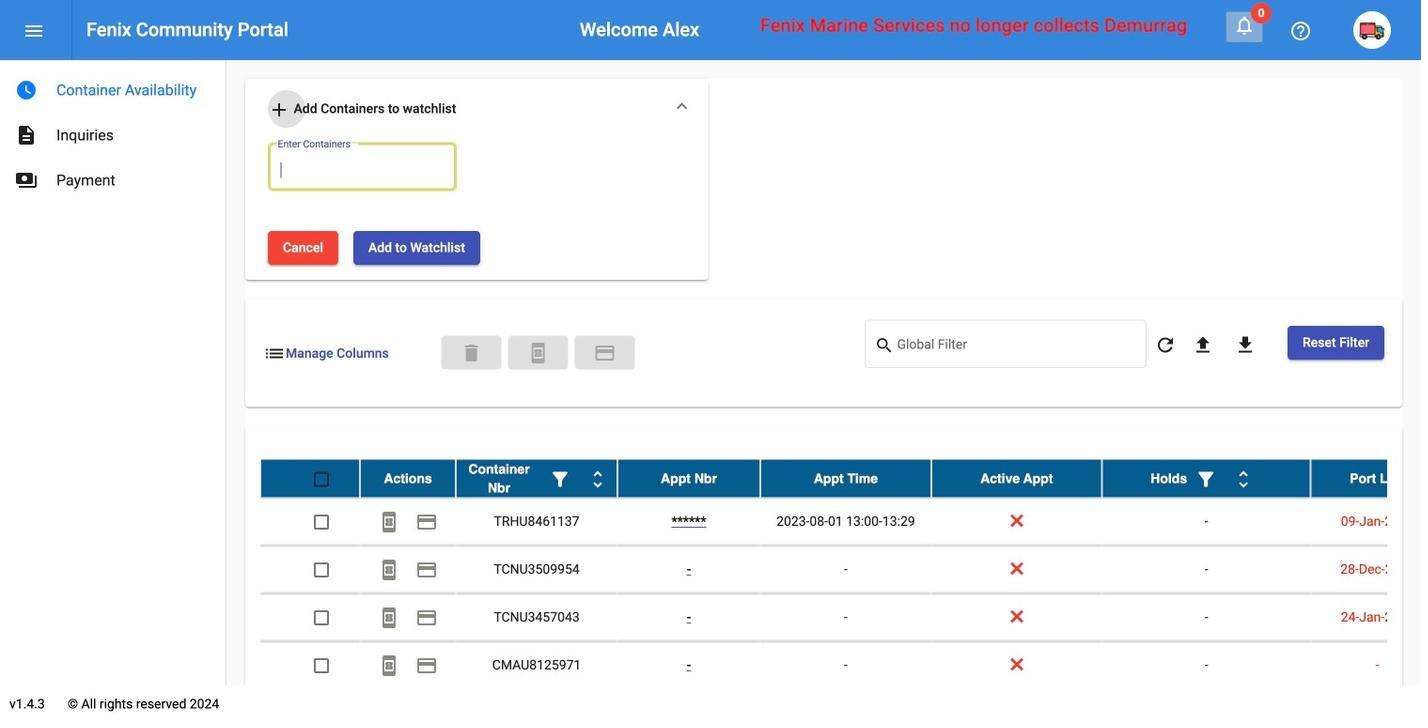 Task type: locate. For each thing, give the bounding box(es) containing it.
grid
[[260, 460, 1422, 724]]

3 column header from the left
[[618, 460, 761, 498]]

None text field
[[278, 161, 447, 180]]

5 column header from the left
[[932, 460, 1103, 498]]

4 column header from the left
[[761, 460, 932, 498]]

no color image
[[15, 79, 38, 102], [15, 124, 38, 147], [1192, 334, 1215, 357], [1234, 334, 1257, 357], [587, 468, 609, 491], [1195, 468, 1218, 491], [378, 512, 401, 534], [378, 560, 401, 582], [416, 608, 438, 630], [378, 655, 401, 678], [416, 655, 438, 678]]

column header
[[360, 460, 456, 498], [456, 460, 618, 498], [618, 460, 761, 498], [761, 460, 932, 498], [932, 460, 1103, 498], [1103, 460, 1311, 498], [1311, 460, 1422, 498]]

no color image
[[1234, 14, 1256, 37], [23, 20, 45, 42], [1290, 20, 1313, 42], [268, 99, 291, 121], [15, 169, 38, 192], [1155, 334, 1177, 357], [875, 335, 897, 358], [263, 343, 286, 365], [527, 343, 550, 365], [594, 343, 616, 365], [549, 468, 572, 491], [1233, 468, 1255, 491], [416, 512, 438, 534], [416, 560, 438, 582], [378, 608, 401, 630]]

1 row from the top
[[260, 460, 1422, 499]]

navigation
[[0, 60, 226, 203]]

7 column header from the left
[[1311, 460, 1422, 498]]

6 column header from the left
[[1103, 460, 1311, 498]]

row
[[260, 460, 1422, 499], [260, 499, 1422, 547], [260, 547, 1422, 595], [260, 595, 1422, 643], [260, 643, 1422, 690]]



Task type: describe. For each thing, give the bounding box(es) containing it.
Global Watchlist Filter field
[[897, 341, 1137, 355]]

4 row from the top
[[260, 595, 1422, 643]]

2 row from the top
[[260, 499, 1422, 547]]

2 column header from the left
[[456, 460, 618, 498]]

3 row from the top
[[260, 547, 1422, 595]]

5 row from the top
[[260, 643, 1422, 690]]

delete image
[[460, 343, 483, 365]]

1 column header from the left
[[360, 460, 456, 498]]



Task type: vqa. For each thing, say whether or not it's contained in the screenshot.
6th cell from the bottom
no



